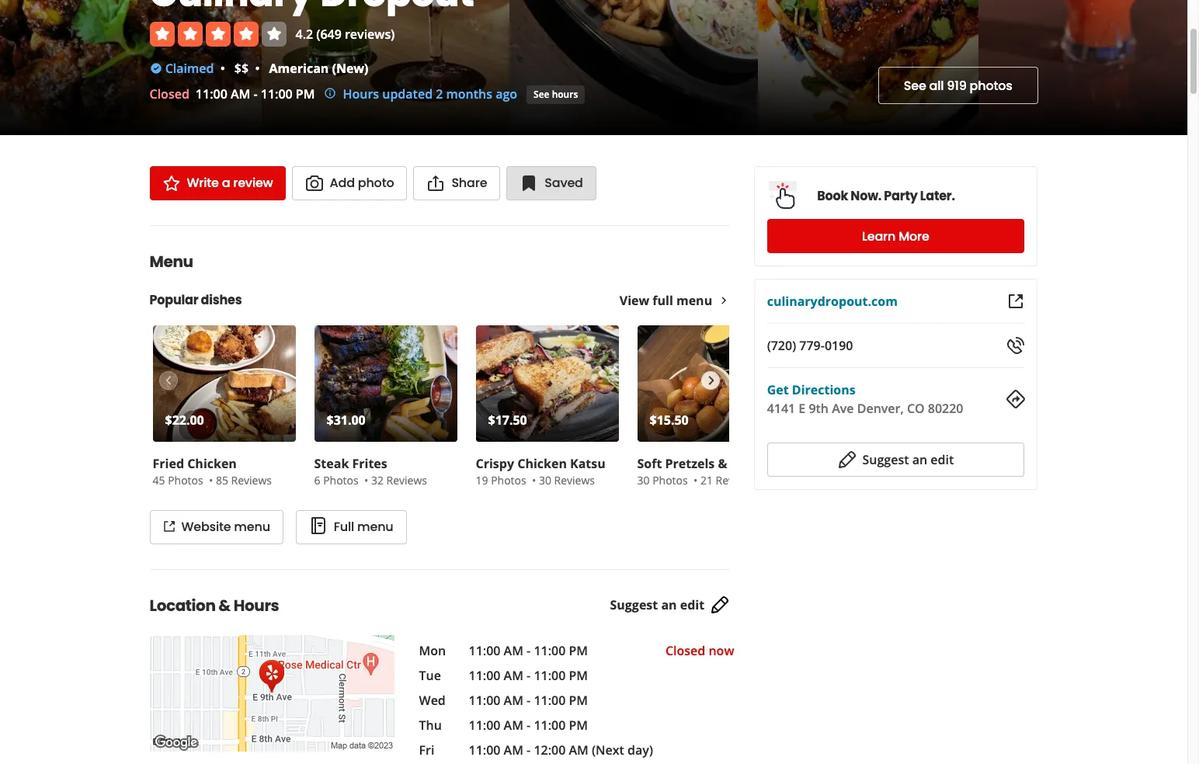 Task type: vqa. For each thing, say whether or not it's contained in the screenshot.


Task type: describe. For each thing, give the bounding box(es) containing it.
view full menu
[[620, 292, 713, 309]]

previous image
[[159, 371, 176, 390]]

e
[[799, 400, 806, 417]]

24 pencil v2 image
[[711, 596, 730, 615]]

closed 11:00 am - 11:00 pm
[[150, 85, 315, 103]]

2
[[436, 85, 443, 103]]

30 reviews
[[539, 473, 595, 488]]

19
[[476, 473, 488, 488]]

80220
[[929, 400, 964, 417]]

fondue
[[797, 455, 843, 472]]

saved button
[[507, 166, 597, 200]]

crispy chicken katsu image
[[476, 326, 619, 442]]

wed
[[419, 692, 446, 709]]

11:00 am - 11:00 pm for thu
[[469, 717, 588, 734]]

21 reviews
[[701, 473, 757, 488]]

closed for closed 11:00 am - 11:00 pm
[[150, 85, 189, 103]]

fried chicken 45 photos
[[153, 455, 237, 488]]

& inside location & hours element
[[219, 595, 231, 617]]

info alert
[[324, 85, 518, 103]]

thu
[[419, 717, 442, 734]]

crispy
[[476, 455, 514, 472]]

photo of culinary dropout - denver, co, us. kurubota pork ribs image
[[510, 0, 758, 135]]

website
[[181, 518, 231, 536]]

learn
[[863, 227, 896, 245]]

$31.00
[[327, 412, 366, 429]]

full
[[653, 292, 673, 309]]

view
[[620, 292, 650, 309]]

menu
[[150, 251, 193, 273]]

map image
[[150, 636, 394, 752]]

american (new) link
[[269, 60, 369, 77]]

edit inside button
[[931, 451, 955, 469]]

16 info v2 image
[[324, 87, 337, 100]]

next image
[[703, 371, 720, 390]]

write a review link
[[150, 166, 286, 200]]

updated
[[382, 85, 433, 103]]

24 save v2 image
[[520, 174, 539, 193]]

chicken for crispy
[[518, 455, 567, 472]]

frites
[[352, 455, 388, 472]]

pm for mon
[[569, 643, 588, 660]]

photos inside the soft pretzels & provolone fondue 30 photos
[[653, 473, 688, 488]]

am for wed
[[504, 692, 524, 709]]

reviews)
[[345, 26, 395, 43]]

popular dishes
[[150, 291, 242, 309]]

24 directions v2 image
[[1007, 390, 1025, 409]]

am for thu
[[504, 717, 524, 734]]

see all 919 photos link
[[879, 67, 1038, 104]]

4.2 (649 reviews)
[[296, 26, 395, 43]]

45
[[153, 473, 165, 488]]

chicken for fried
[[187, 455, 237, 472]]

32
[[371, 473, 384, 488]]

am for mon
[[504, 643, 524, 660]]

directions
[[793, 382, 856, 399]]

(649 reviews) link
[[316, 26, 395, 43]]

add photo
[[330, 174, 394, 192]]

see for see hours
[[534, 87, 550, 101]]

pretzels
[[666, 455, 715, 472]]

24 menu v2 image
[[309, 517, 328, 536]]

crispy chicken katsu 19 photos
[[476, 455, 606, 488]]

share button
[[414, 166, 501, 200]]

- for thu
[[527, 717, 531, 734]]

learn more
[[863, 227, 930, 245]]

0190
[[825, 337, 854, 354]]

dishes
[[201, 291, 242, 309]]

85 reviews
[[216, 473, 272, 488]]

am for fri
[[504, 742, 524, 759]]

hours
[[552, 87, 578, 101]]

32 reviews
[[371, 473, 427, 488]]

later.
[[921, 187, 956, 205]]

provolone
[[731, 455, 794, 472]]

american (new)
[[269, 60, 369, 77]]

2 horizontal spatial menu
[[677, 292, 713, 309]]

& inside the soft pretzels & provolone fondue 30 photos
[[718, 455, 728, 472]]

day)
[[628, 742, 653, 759]]

co
[[908, 400, 926, 417]]

reviews for crispy chicken katsu
[[554, 473, 595, 488]]

soft pretzels & provolone fondue 30 photos
[[638, 455, 843, 488]]

popular
[[150, 291, 198, 309]]

katsu
[[570, 455, 606, 472]]

party
[[885, 187, 918, 205]]

steak frites image
[[314, 326, 457, 442]]

culinarydropout.com
[[768, 293, 899, 310]]

fried chicken image
[[153, 326, 296, 442]]

1 30 from the left
[[539, 473, 552, 488]]

(next
[[592, 742, 625, 759]]

now.
[[851, 187, 882, 205]]

(720) 779-0190
[[768, 337, 854, 354]]

get directions 4141 e 9th ave denver, co 80220
[[768, 382, 964, 417]]

1 vertical spatial hours
[[234, 595, 279, 617]]

location & hours element
[[125, 570, 772, 765]]

book
[[818, 187, 849, 205]]

view full menu link
[[620, 292, 730, 309]]

soft pretzels & provolone fondue image
[[638, 326, 780, 442]]

write a review
[[187, 174, 273, 192]]

reviews for soft pretzels & provolone fondue
[[716, 473, 757, 488]]

steak frites 6 photos
[[314, 455, 388, 488]]

saved
[[545, 174, 583, 192]]

months
[[446, 85, 493, 103]]

culinarydropout.com link
[[768, 293, 899, 310]]

fri
[[419, 742, 435, 759]]

more
[[900, 227, 930, 245]]

edit inside location & hours element
[[680, 597, 705, 614]]

- for wed
[[527, 692, 531, 709]]

soft
[[638, 455, 662, 472]]



Task type: locate. For each thing, give the bounding box(es) containing it.
photos inside "fried chicken 45 photos"
[[168, 473, 203, 488]]

learn more link
[[768, 219, 1025, 253]]

suggest an edit down co
[[863, 451, 955, 469]]

suggest an edit up closed now
[[610, 597, 705, 614]]

photos down fried at the bottom left
[[168, 473, 203, 488]]

claimed
[[165, 60, 214, 77]]

9th
[[810, 400, 829, 417]]

4 photos from the left
[[653, 473, 688, 488]]

16 external link v2 image
[[163, 521, 175, 533]]

full
[[334, 518, 354, 536]]

reviews down katsu
[[554, 473, 595, 488]]

0 vertical spatial suggest
[[863, 451, 910, 469]]

2 photos from the left
[[323, 473, 359, 488]]

2 30 from the left
[[638, 473, 650, 488]]

6
[[314, 473, 321, 488]]

14 chevron right outline image
[[719, 295, 730, 306]]

write
[[187, 174, 219, 192]]

reviews right "21"
[[716, 473, 757, 488]]

reviews right "32" at bottom
[[387, 473, 427, 488]]

4 11:00 am - 11:00 pm from the top
[[469, 717, 588, 734]]

0 horizontal spatial edit
[[680, 597, 705, 614]]

919
[[947, 77, 967, 94]]

$22.00
[[165, 412, 204, 429]]

-
[[254, 85, 258, 103], [527, 643, 531, 660], [527, 667, 531, 685], [527, 692, 531, 709], [527, 717, 531, 734], [527, 742, 531, 759]]

779-
[[800, 337, 825, 354]]

location & hours
[[150, 595, 279, 617]]

am
[[231, 85, 250, 103], [504, 643, 524, 660], [504, 667, 524, 685], [504, 692, 524, 709], [504, 717, 524, 734], [504, 742, 524, 759], [569, 742, 589, 759]]

a
[[222, 174, 230, 192]]

chicken inside "fried chicken 45 photos"
[[187, 455, 237, 472]]

0 vertical spatial hours
[[343, 85, 379, 103]]

2 chicken from the left
[[518, 455, 567, 472]]

suggest an edit button
[[768, 443, 1025, 477]]

hours right location
[[234, 595, 279, 617]]

photos down steak
[[323, 473, 359, 488]]

get
[[768, 382, 790, 399]]

pm for tue
[[569, 667, 588, 685]]

suggest
[[863, 451, 910, 469], [610, 597, 658, 614]]

suggest an edit link
[[610, 596, 730, 615]]

0 horizontal spatial chicken
[[187, 455, 237, 472]]

location
[[150, 595, 216, 617]]

review
[[233, 174, 273, 192]]

add photo link
[[292, 166, 407, 200]]

closed down 16 claim filled v2 image
[[150, 85, 189, 103]]

11:00 am - 11:00 pm
[[469, 643, 588, 660], [469, 667, 588, 685], [469, 692, 588, 709], [469, 717, 588, 734]]

30 down soft
[[638, 473, 650, 488]]

1 horizontal spatial closed
[[666, 643, 706, 660]]

1 reviews from the left
[[231, 473, 272, 488]]

1 horizontal spatial hours
[[343, 85, 379, 103]]

3 photos from the left
[[491, 473, 527, 488]]

denver,
[[858, 400, 905, 417]]

mon
[[419, 643, 446, 660]]

0 horizontal spatial hours
[[234, 595, 279, 617]]

hours updated 2 months ago
[[343, 85, 518, 103]]

1 vertical spatial closed
[[666, 643, 706, 660]]

0 vertical spatial edit
[[931, 451, 955, 469]]

website menu link
[[150, 510, 283, 545]]

get directions link
[[768, 382, 856, 399]]

suggest an edit inside button
[[863, 451, 955, 469]]

suggest inside location & hours element
[[610, 597, 658, 614]]

11:00 am - 12:00 am (next day)
[[469, 742, 653, 759]]

an down co
[[913, 451, 928, 469]]

1 horizontal spatial &
[[718, 455, 728, 472]]

full menu
[[334, 518, 394, 536]]

0 horizontal spatial an
[[662, 597, 677, 614]]

closed inside location & hours element
[[666, 643, 706, 660]]

share
[[452, 174, 487, 192]]

hours inside info alert
[[343, 85, 379, 103]]

0 horizontal spatial see
[[534, 87, 550, 101]]

1 11:00 am - 11:00 pm from the top
[[469, 643, 588, 660]]

0 horizontal spatial 30
[[539, 473, 552, 488]]

menu inside full menu link
[[357, 518, 394, 536]]

0 horizontal spatial suggest an edit
[[610, 597, 705, 614]]

1 horizontal spatial edit
[[931, 451, 955, 469]]

now
[[709, 643, 735, 660]]

photo of culinary dropout - denver, co, us. charcuterie image
[[0, 0, 261, 135]]

0 horizontal spatial menu
[[234, 518, 270, 536]]

3 11:00 am - 11:00 pm from the top
[[469, 692, 588, 709]]

16 claim filled v2 image
[[150, 62, 162, 75]]

1 horizontal spatial suggest an edit
[[863, 451, 955, 469]]

book now. party later.
[[818, 187, 956, 205]]

am for tue
[[504, 667, 524, 685]]

fried
[[153, 455, 184, 472]]

menu
[[677, 292, 713, 309], [234, 518, 270, 536], [357, 518, 394, 536]]

(new)
[[332, 60, 369, 77]]

30 right '19'
[[539, 473, 552, 488]]

11:00 am - 11:00 pm for tue
[[469, 667, 588, 685]]

chicken
[[187, 455, 237, 472], [518, 455, 567, 472]]

hours
[[343, 85, 379, 103], [234, 595, 279, 617]]

see for see all 919 photos
[[904, 77, 927, 94]]

suggest inside button
[[863, 451, 910, 469]]

1 horizontal spatial 30
[[638, 473, 650, 488]]

see left the hours
[[534, 87, 550, 101]]

24 pencil v2 image
[[838, 451, 857, 469]]

1 chicken from the left
[[187, 455, 237, 472]]

see all 919 photos
[[904, 77, 1013, 94]]

pm for wed
[[569, 692, 588, 709]]

reviews for steak frites
[[387, 473, 427, 488]]

edit down 80220 at bottom
[[931, 451, 955, 469]]

american
[[269, 60, 329, 77]]

chicken inside crispy chicken katsu 19 photos
[[518, 455, 567, 472]]

menu element
[[125, 225, 843, 545]]

photos down pretzels
[[653, 473, 688, 488]]

1 horizontal spatial chicken
[[518, 455, 567, 472]]

24 phone v2 image
[[1007, 336, 1025, 355]]

4.2
[[296, 26, 313, 43]]

2 11:00 am - 11:00 pm from the top
[[469, 667, 588, 685]]

1 horizontal spatial suggest
[[863, 451, 910, 469]]

30 inside the soft pretzels & provolone fondue 30 photos
[[638, 473, 650, 488]]

- for mon
[[527, 643, 531, 660]]

see hours
[[534, 87, 578, 101]]

an inside location & hours element
[[662, 597, 677, 614]]

24 share v2 image
[[427, 174, 446, 193]]

suggest an edit inside location & hours element
[[610, 597, 705, 614]]

3 reviews from the left
[[554, 473, 595, 488]]

0 vertical spatial closed
[[150, 85, 189, 103]]

ave
[[833, 400, 855, 417]]

closed now
[[666, 643, 735, 660]]

1 horizontal spatial an
[[913, 451, 928, 469]]

& right location
[[219, 595, 231, 617]]

photo of culinary dropout - denver, co, us. fly like paper and tijuana spa watef image
[[261, 0, 510, 135]]

see
[[904, 77, 927, 94], [534, 87, 550, 101]]

& up 21 reviews
[[718, 455, 728, 472]]

4.2 star rating image
[[150, 22, 286, 47]]

an inside button
[[913, 451, 928, 469]]

ago
[[496, 85, 518, 103]]

edit left 24 pencil v2 image
[[680, 597, 705, 614]]

edit
[[931, 451, 955, 469], [680, 597, 705, 614]]

menu right website
[[234, 518, 270, 536]]

11:00 am - 11:00 pm for wed
[[469, 692, 588, 709]]

0 horizontal spatial suggest
[[610, 597, 658, 614]]

menu right full
[[357, 518, 394, 536]]

photos inside steak frites 6 photos
[[323, 473, 359, 488]]

1 vertical spatial edit
[[680, 597, 705, 614]]

menu for full menu
[[357, 518, 394, 536]]

pm for thu
[[569, 717, 588, 734]]

24 camera v2 image
[[305, 174, 324, 193]]

0 horizontal spatial &
[[219, 595, 231, 617]]

- for fri
[[527, 742, 531, 759]]

chicken up 85
[[187, 455, 237, 472]]

0 vertical spatial an
[[913, 451, 928, 469]]

11:00 am - 11:00 pm for mon
[[469, 643, 588, 660]]

1 vertical spatial an
[[662, 597, 677, 614]]

suggest an edit
[[863, 451, 955, 469], [610, 597, 705, 614]]

reviews right 85
[[231, 473, 272, 488]]

photos inside crispy chicken katsu 19 photos
[[491, 473, 527, 488]]

4 reviews from the left
[[716, 473, 757, 488]]

photo of culinary dropout - denver, co, us. bloody mary - bacon image
[[979, 0, 1200, 135]]

see left all
[[904, 77, 927, 94]]

hours down (new)
[[343, 85, 379, 103]]

21
[[701, 473, 713, 488]]

menu inside 'website menu' link
[[234, 518, 270, 536]]

2 reviews from the left
[[387, 473, 427, 488]]

menu left 14 chevron right outline image
[[677, 292, 713, 309]]

0 horizontal spatial closed
[[150, 85, 189, 103]]

$15.50
[[650, 412, 689, 429]]

1 vertical spatial suggest
[[610, 597, 658, 614]]

reviews for fried chicken
[[231, 473, 272, 488]]

add
[[330, 174, 355, 192]]

24 star v2 image
[[162, 174, 181, 193]]

photo of culinary dropout - denver, co, us. spicy korean skirt steak image
[[758, 0, 979, 135]]

reviews
[[231, 473, 272, 488], [387, 473, 427, 488], [554, 473, 595, 488], [716, 473, 757, 488]]

an left 24 pencil v2 image
[[662, 597, 677, 614]]

(720)
[[768, 337, 797, 354]]

12:00
[[534, 742, 566, 759]]

1 horizontal spatial see
[[904, 77, 927, 94]]

closed left now
[[666, 643, 706, 660]]

1 vertical spatial suggest an edit
[[610, 597, 705, 614]]

0 vertical spatial suggest an edit
[[863, 451, 955, 469]]

$17.50
[[488, 412, 527, 429]]

photos down crispy
[[491, 473, 527, 488]]

see hours link
[[527, 85, 585, 104]]

website menu
[[181, 518, 270, 536]]

0 vertical spatial &
[[718, 455, 728, 472]]

$$
[[235, 60, 249, 77]]

closed for closed now
[[666, 643, 706, 660]]

1 vertical spatial &
[[219, 595, 231, 617]]

- for tue
[[527, 667, 531, 685]]

an
[[913, 451, 928, 469], [662, 597, 677, 614]]

chicken up 30 reviews
[[518, 455, 567, 472]]

1 horizontal spatial menu
[[357, 518, 394, 536]]

(649
[[316, 26, 342, 43]]

24 external link v2 image
[[1007, 292, 1025, 311]]

85
[[216, 473, 228, 488]]

1 photos from the left
[[168, 473, 203, 488]]

menu for website menu
[[234, 518, 270, 536]]



